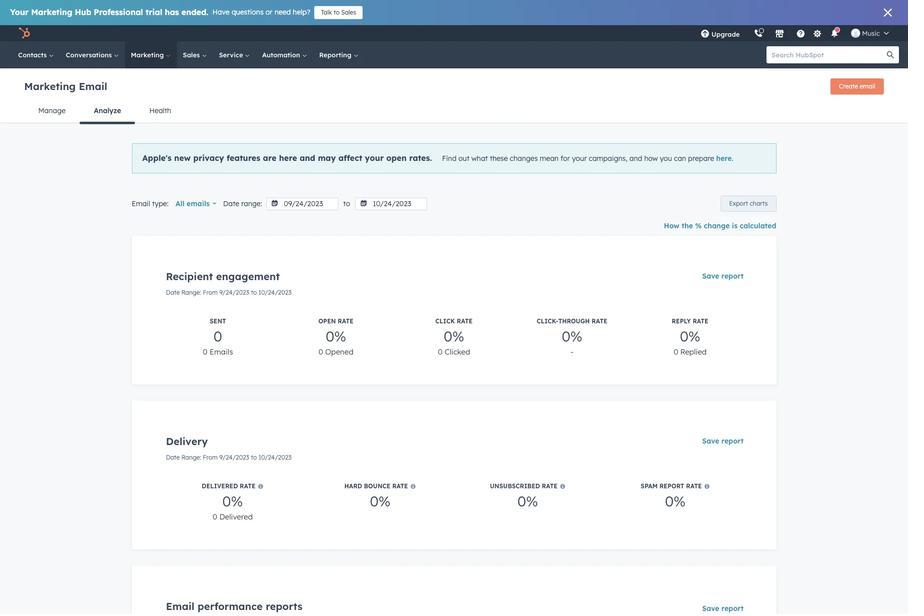 Task type: locate. For each thing, give the bounding box(es) containing it.
1 horizontal spatial your
[[572, 154, 587, 163]]

:
[[200, 289, 201, 297], [200, 454, 201, 462]]

2 vertical spatial email
[[166, 601, 194, 613]]

0 horizontal spatial here
[[279, 153, 297, 163]]

10/24/2023 for 0%
[[259, 454, 292, 462]]

settings link
[[811, 28, 824, 39]]

2 9/24/2023 from the top
[[219, 454, 249, 462]]

rate right bounce
[[392, 483, 408, 491]]

date range : from 9/24/2023 to 10/24/2023 down recipient engagement
[[166, 289, 292, 297]]

2 vertical spatial marketing
[[24, 80, 76, 92]]

date down recipient
[[166, 289, 180, 297]]

0 horizontal spatial sales
[[183, 51, 202, 59]]

1 horizontal spatial mm/dd/yyyy text field
[[355, 198, 427, 210]]

2 save from the top
[[702, 437, 719, 446]]

2 10/24/2023 from the top
[[259, 454, 292, 462]]

2 vertical spatial date
[[166, 454, 180, 462]]

from
[[203, 289, 218, 297], [203, 454, 218, 462]]

unsubscribed rate
[[490, 483, 558, 491]]

sales inside talk to sales 'button'
[[341, 9, 356, 16]]

and left how on the right
[[629, 154, 642, 163]]

0 vertical spatial 9/24/2023
[[219, 289, 249, 297]]

replied
[[680, 347, 707, 357]]

%
[[695, 222, 702, 231]]

opened
[[325, 347, 353, 357]]

report
[[721, 272, 744, 281], [721, 437, 744, 446], [659, 483, 684, 491], [721, 605, 744, 614]]

0 vertical spatial emails
[[187, 199, 210, 208]]

range:
[[241, 199, 262, 208]]

create email button
[[830, 79, 884, 95]]

service
[[219, 51, 245, 59]]

1 vertical spatial sales
[[183, 51, 202, 59]]

0%
[[326, 328, 346, 345], [444, 328, 464, 345], [562, 328, 582, 345], [680, 328, 700, 345], [222, 493, 243, 511], [370, 493, 390, 511], [518, 493, 538, 511], [665, 493, 686, 511]]

your left the open
[[365, 153, 384, 163]]

clicked
[[445, 347, 470, 357]]

0 vertical spatial sales
[[341, 9, 356, 16]]

mm/dd/yyyy text field down apple's new privacy features are here and may affect your open rates.
[[266, 198, 338, 210]]

date left the "range:"
[[223, 199, 239, 208]]

emails right "all"
[[187, 199, 210, 208]]

1 save report from the top
[[702, 272, 744, 281]]

help image
[[796, 30, 805, 39]]

0% up replied
[[680, 328, 700, 345]]

9/24/2023 down recipient engagement
[[219, 289, 249, 297]]

1 : from the top
[[200, 289, 201, 297]]

save report for 0%
[[702, 437, 744, 446]]

rate inside reply rate 0% 0 replied
[[693, 318, 708, 325]]

engagement
[[216, 270, 280, 283]]

hub
[[75, 7, 91, 17]]

email
[[79, 80, 107, 92], [132, 199, 150, 208], [166, 601, 194, 613]]

marketing left hub
[[31, 7, 72, 17]]

reply rate 0% 0 replied
[[672, 318, 708, 357]]

greg robinson image
[[851, 29, 860, 38]]

the
[[682, 222, 693, 231]]

marketing up "manage" button
[[24, 80, 76, 92]]

1 vertical spatial from
[[203, 454, 218, 462]]

2 save report button from the top
[[696, 432, 750, 452]]

mm/dd/yyyy text field down the open
[[355, 198, 427, 210]]

marketing email
[[24, 80, 107, 92]]

reporting link
[[313, 41, 364, 68]]

2 from from the top
[[203, 454, 218, 462]]

email for email type:
[[132, 199, 150, 208]]

these
[[490, 154, 508, 163]]

email inside marketing email banner
[[79, 80, 107, 92]]

0 vertical spatial save
[[702, 272, 719, 281]]

click
[[435, 318, 455, 325]]

have
[[212, 8, 230, 17]]

here right are
[[279, 153, 297, 163]]

1 vertical spatial :
[[200, 454, 201, 462]]

save
[[702, 272, 719, 281], [702, 437, 719, 446], [702, 605, 719, 614]]

1 vertical spatial date range : from 9/24/2023 to 10/24/2023
[[166, 454, 292, 462]]

1 10/24/2023 from the top
[[259, 289, 292, 297]]

to inside talk to sales 'button'
[[334, 9, 340, 16]]

0 inside 0% 0 delivered
[[213, 513, 217, 522]]

delivered
[[219, 513, 253, 522]]

1 from from the top
[[203, 289, 218, 297]]

MM/DD/YYYY text field
[[266, 198, 338, 210], [355, 198, 427, 210]]

email up analyze
[[79, 80, 107, 92]]

range down recipient
[[181, 289, 200, 297]]

1 vertical spatial marketing
[[131, 51, 166, 59]]

bounce
[[364, 483, 390, 491]]

save report
[[702, 272, 744, 281], [702, 437, 744, 446], [702, 605, 744, 614]]

manage button
[[24, 99, 80, 123]]

1 mm/dd/yyyy text field from the left
[[266, 198, 338, 210]]

: for 0%
[[200, 454, 201, 462]]

to down affect
[[343, 199, 350, 208]]

menu containing music
[[693, 25, 896, 41]]

rate
[[338, 318, 354, 325], [457, 318, 473, 325], [592, 318, 607, 325], [693, 318, 708, 325], [240, 483, 256, 491], [392, 483, 408, 491], [542, 483, 558, 491], [686, 483, 702, 491]]

marketing email banner
[[24, 76, 884, 99]]

from down recipient engagement
[[203, 289, 218, 297]]

date range : from 9/24/2023 to 10/24/2023 for 0
[[166, 289, 292, 297]]

to right talk on the left top of the page
[[334, 9, 340, 16]]

marketing for marketing link
[[131, 51, 166, 59]]

affect
[[338, 153, 362, 163]]

date
[[223, 199, 239, 208], [166, 289, 180, 297], [166, 454, 180, 462]]

9/24/2023 for 0
[[219, 289, 249, 297]]

to
[[334, 9, 340, 16], [343, 199, 350, 208], [251, 289, 257, 297], [251, 454, 257, 462]]

sales left the service
[[183, 51, 202, 59]]

out
[[458, 154, 469, 163]]

0% inside 0% 0 delivered
[[222, 493, 243, 511]]

2 vertical spatial save report button
[[696, 601, 744, 615]]

1 vertical spatial save
[[702, 437, 719, 446]]

0 vertical spatial save report
[[702, 272, 744, 281]]

talk
[[321, 9, 332, 16]]

create email
[[839, 83, 875, 90]]

0 horizontal spatial mm/dd/yyyy text field
[[266, 198, 338, 210]]

1 horizontal spatial sales
[[341, 9, 356, 16]]

-
[[571, 347, 574, 357]]

how the % change is calculated button
[[664, 220, 776, 232]]

1 9/24/2023 from the top
[[219, 289, 249, 297]]

contacts
[[18, 51, 49, 59]]

3 save report from the top
[[702, 605, 744, 614]]

1 vertical spatial 10/24/2023
[[259, 454, 292, 462]]

email left type:
[[132, 199, 150, 208]]

here
[[279, 153, 297, 163], [716, 154, 732, 163]]

and left 'may'
[[300, 153, 315, 163]]

1 horizontal spatial and
[[629, 154, 642, 163]]

0 vertical spatial marketing
[[31, 7, 72, 17]]

9/24/2023
[[219, 289, 249, 297], [219, 454, 249, 462]]

notifications image
[[830, 30, 839, 39]]

date range : from 9/24/2023 to 10/24/2023 for 0%
[[166, 454, 292, 462]]

menu item
[[747, 25, 749, 41]]

rate right "through"
[[592, 318, 607, 325]]

2 vertical spatial save
[[702, 605, 719, 614]]

navigation
[[24, 99, 884, 124]]

rate right open in the left bottom of the page
[[338, 318, 354, 325]]

sales inside sales "link"
[[183, 51, 202, 59]]

email left the performance on the bottom of page
[[166, 601, 194, 613]]

open
[[318, 318, 336, 325]]

0 vertical spatial date range : from 9/24/2023 to 10/24/2023
[[166, 289, 292, 297]]

date range : from 9/24/2023 to 10/24/2023
[[166, 289, 292, 297], [166, 454, 292, 462]]

0 vertical spatial range
[[181, 289, 200, 297]]

0% inside click-through rate 0% -
[[562, 328, 582, 345]]

0 vertical spatial 10/24/2023
[[259, 289, 292, 297]]

features
[[227, 153, 260, 163]]

email
[[860, 83, 875, 90]]

your marketing hub professional trial has ended. have questions or need help?
[[10, 7, 310, 17]]

marketing down the trial
[[131, 51, 166, 59]]

1 horizontal spatial email
[[132, 199, 150, 208]]

your right for
[[572, 154, 587, 163]]

health
[[149, 106, 171, 115]]

0 vertical spatial from
[[203, 289, 218, 297]]

0% down spam report rate
[[665, 493, 686, 511]]

0 horizontal spatial email
[[79, 80, 107, 92]]

: for 0
[[200, 289, 201, 297]]

search image
[[887, 51, 894, 58]]

hard bounce rate
[[344, 483, 408, 491]]

range
[[181, 289, 200, 297], [181, 454, 200, 462]]

0% down "through"
[[562, 328, 582, 345]]

2 save report from the top
[[702, 437, 744, 446]]

1 save from the top
[[702, 272, 719, 281]]

.
[[732, 154, 733, 163]]

sales right talk on the left top of the page
[[341, 9, 356, 16]]

calculated
[[740, 222, 776, 231]]

0% up "clicked"
[[444, 328, 464, 345]]

rate inside click-through rate 0% -
[[592, 318, 607, 325]]

here right prepare
[[716, 154, 732, 163]]

1 vertical spatial range
[[181, 454, 200, 462]]

: down "delivery"
[[200, 454, 201, 462]]

1 vertical spatial date
[[166, 289, 180, 297]]

date range:
[[223, 199, 262, 208]]

mean
[[540, 154, 559, 163]]

1 date range : from 9/24/2023 to 10/24/2023 from the top
[[166, 289, 292, 297]]

report for delivery
[[721, 437, 744, 446]]

save report button
[[696, 266, 750, 287], [696, 432, 750, 452], [696, 601, 744, 615]]

2 date range : from 9/24/2023 to 10/24/2023 from the top
[[166, 454, 292, 462]]

range for 0%
[[181, 454, 200, 462]]

trial
[[146, 7, 162, 17]]

2 : from the top
[[200, 454, 201, 462]]

date for 0%
[[166, 454, 180, 462]]

privacy
[[193, 153, 224, 163]]

menu
[[693, 25, 896, 41]]

report for recipient engagement
[[721, 272, 744, 281]]

all emails
[[175, 199, 210, 208]]

date range : from 9/24/2023 to 10/24/2023 up the delivered rate
[[166, 454, 292, 462]]

10/24/2023
[[259, 289, 292, 297], [259, 454, 292, 462]]

0 vertical spatial save report button
[[696, 266, 750, 287]]

calling icon button
[[750, 27, 767, 40]]

marketing inside banner
[[24, 80, 76, 92]]

0% down bounce
[[370, 493, 390, 511]]

sent
[[210, 318, 226, 325]]

export
[[729, 200, 748, 207]]

0 vertical spatial :
[[200, 289, 201, 297]]

1 vertical spatial save report
[[702, 437, 744, 446]]

apple's
[[142, 153, 172, 163]]

click rate 0% 0 clicked
[[435, 318, 473, 357]]

rate right click
[[457, 318, 473, 325]]

1 save report button from the top
[[696, 266, 750, 287]]

0 vertical spatial email
[[79, 80, 107, 92]]

2 horizontal spatial email
[[166, 601, 194, 613]]

email type:
[[132, 199, 169, 208]]

0% down the delivered rate
[[222, 493, 243, 511]]

date down "delivery"
[[166, 454, 180, 462]]

emails down 'sent'
[[210, 347, 233, 357]]

0% down unsubscribed rate
[[518, 493, 538, 511]]

9/24/2023 up the delivered rate
[[219, 454, 249, 462]]

your
[[365, 153, 384, 163], [572, 154, 587, 163]]

1 vertical spatial save report button
[[696, 432, 750, 452]]

from down "delivery"
[[203, 454, 218, 462]]

help button
[[792, 25, 809, 41]]

: down recipient
[[200, 289, 201, 297]]

save for 0
[[702, 272, 719, 281]]

1 vertical spatial emails
[[210, 347, 233, 357]]

range down "delivery"
[[181, 454, 200, 462]]

rate right reply
[[693, 318, 708, 325]]

2 range from the top
[[181, 454, 200, 462]]

1 vertical spatial email
[[132, 199, 150, 208]]

talk to sales button
[[314, 6, 363, 19]]

0% up opened
[[326, 328, 346, 345]]

1 vertical spatial 9/24/2023
[[219, 454, 249, 462]]

emails inside sent 0 0 emails
[[210, 347, 233, 357]]

2 vertical spatial save report
[[702, 605, 744, 614]]

1 range from the top
[[181, 289, 200, 297]]



Task type: vqa. For each thing, say whether or not it's contained in the screenshot.
Link opens in a new window image
no



Task type: describe. For each thing, give the bounding box(es) containing it.
save report button for 0
[[696, 266, 750, 287]]

delivered
[[202, 483, 238, 491]]

find out what these changes mean for your campaigns, and how you can prepare here .
[[442, 154, 733, 163]]

open rate 0% 0 opened
[[318, 318, 354, 357]]

reply
[[672, 318, 691, 325]]

conversations link
[[60, 41, 125, 68]]

0 inside reply rate 0% 0 replied
[[674, 347, 678, 357]]

how
[[664, 222, 679, 231]]

Search HubSpot search field
[[767, 46, 890, 63]]

create
[[839, 83, 858, 90]]

spam
[[641, 483, 658, 491]]

search button
[[882, 46, 899, 63]]

help?
[[293, 8, 310, 17]]

3 save from the top
[[702, 605, 719, 614]]

charts
[[750, 200, 768, 207]]

9/24/2023 for 0%
[[219, 454, 249, 462]]

rate up 0% 0 delivered
[[240, 483, 256, 491]]

0 inside open rate 0% 0 opened
[[319, 347, 323, 357]]

type:
[[152, 199, 169, 208]]

may
[[318, 153, 336, 163]]

10/24/2023 for 0
[[259, 289, 292, 297]]

close image
[[884, 9, 892, 17]]

0% inside reply rate 0% 0 replied
[[680, 328, 700, 345]]

1 horizontal spatial here
[[716, 154, 732, 163]]

for
[[561, 154, 570, 163]]

campaigns,
[[589, 154, 627, 163]]

spam report rate
[[641, 483, 702, 491]]

0 vertical spatial date
[[223, 199, 239, 208]]

save report for 0
[[702, 272, 744, 281]]

what
[[471, 154, 488, 163]]

prepare
[[688, 154, 714, 163]]

music
[[862, 29, 880, 37]]

notifications button
[[826, 25, 843, 41]]

analyze button
[[80, 99, 135, 124]]

email for email performance reports
[[166, 601, 194, 613]]

rates.
[[409, 153, 432, 163]]

0% 0 delivered
[[213, 493, 253, 522]]

delivered rate
[[202, 483, 256, 491]]

rate inside open rate 0% 0 opened
[[338, 318, 354, 325]]

conversations
[[66, 51, 114, 59]]

upgrade image
[[700, 30, 709, 39]]

emails inside popup button
[[187, 199, 210, 208]]

through
[[558, 318, 590, 325]]

to down "engagement"
[[251, 289, 257, 297]]

calling icon image
[[754, 29, 763, 38]]

rate right unsubscribed
[[542, 483, 558, 491]]

service link
[[213, 41, 256, 68]]

reporting
[[319, 51, 353, 59]]

settings image
[[813, 29, 822, 39]]

save report button for 0%
[[696, 432, 750, 452]]

from for 0
[[203, 289, 218, 297]]

click-through rate 0% -
[[537, 318, 607, 357]]

sales link
[[177, 41, 213, 68]]

automation link
[[256, 41, 313, 68]]

questions
[[232, 8, 264, 17]]

unsubscribed
[[490, 483, 540, 491]]

performance
[[198, 601, 263, 613]]

date for 0
[[166, 289, 180, 297]]

export charts button
[[721, 196, 776, 212]]

marketplaces image
[[775, 30, 784, 39]]

range for 0
[[181, 289, 200, 297]]

how the % change is calculated
[[664, 222, 776, 231]]

2 mm/dd/yyyy text field from the left
[[355, 198, 427, 210]]

marketplaces button
[[769, 25, 790, 41]]

navigation containing manage
[[24, 99, 884, 124]]

upgrade
[[711, 30, 740, 38]]

marketing for marketing email
[[24, 80, 76, 92]]

rate inside click rate 0% 0 clicked
[[457, 318, 473, 325]]

sent 0 0 emails
[[203, 318, 233, 357]]

to up the delivered rate
[[251, 454, 257, 462]]

how
[[644, 154, 658, 163]]

marketing link
[[125, 41, 177, 68]]

recipient
[[166, 270, 213, 283]]

find
[[442, 154, 456, 163]]

from for 0%
[[203, 454, 218, 462]]

is
[[732, 222, 738, 231]]

change
[[704, 222, 730, 231]]

0 inside click rate 0% 0 clicked
[[438, 347, 442, 357]]

talk to sales
[[321, 9, 356, 16]]

analyze
[[94, 106, 121, 115]]

or
[[266, 8, 272, 17]]

open
[[386, 153, 407, 163]]

professional
[[94, 7, 143, 17]]

report for email performance reports
[[721, 605, 744, 614]]

rate right spam
[[686, 483, 702, 491]]

save for 0%
[[702, 437, 719, 446]]

3 save report button from the top
[[696, 601, 744, 615]]

0 horizontal spatial and
[[300, 153, 315, 163]]

health button
[[135, 99, 185, 123]]

export charts
[[729, 200, 768, 207]]

hard
[[344, 483, 362, 491]]

ended.
[[181, 7, 208, 17]]

0% inside open rate 0% 0 opened
[[326, 328, 346, 345]]

you
[[660, 154, 672, 163]]

0 horizontal spatial your
[[365, 153, 384, 163]]

contacts link
[[12, 41, 60, 68]]

hubspot image
[[18, 27, 30, 39]]

music button
[[845, 25, 895, 41]]

your
[[10, 7, 29, 17]]

hubspot link
[[12, 27, 38, 39]]

changes
[[510, 154, 538, 163]]

need
[[274, 8, 291, 17]]

apple's new privacy features are here and may affect your open rates.
[[142, 153, 432, 163]]

0% inside click rate 0% 0 clicked
[[444, 328, 464, 345]]

all
[[175, 199, 184, 208]]

recipient engagement
[[166, 270, 280, 283]]

can
[[674, 154, 686, 163]]

manage
[[38, 106, 66, 115]]

new
[[174, 153, 191, 163]]



